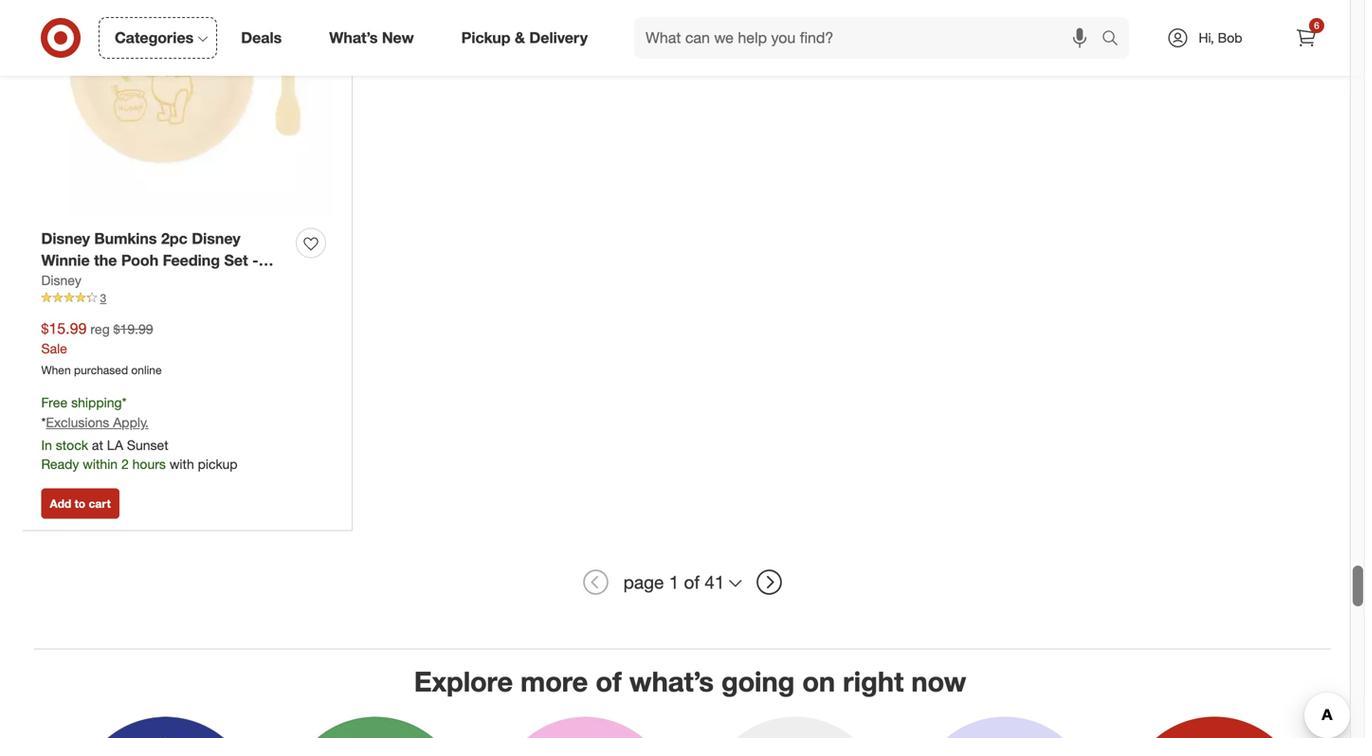 Task type: locate. For each thing, give the bounding box(es) containing it.
stock
[[56, 437, 88, 454]]

pickup & delivery
[[461, 29, 588, 47]]

disney down winnie
[[41, 272, 81, 289]]

of for more
[[596, 665, 622, 699]]

1 vertical spatial *
[[41, 414, 46, 431]]

pooh
[[121, 251, 159, 270]]

of right more
[[596, 665, 622, 699]]

sale
[[41, 341, 67, 357]]

$15.99
[[41, 319, 87, 338]]

disney bumkins 2pc disney winnie the pooh feeding set - light yellow image
[[41, 0, 333, 217], [41, 0, 333, 217]]

feeding
[[163, 251, 220, 270]]

disney
[[41, 229, 90, 248], [192, 229, 241, 248], [41, 272, 81, 289]]

disney link
[[41, 271, 81, 290]]

6 link
[[1286, 17, 1327, 59]]

disney up winnie
[[41, 229, 90, 248]]

disney bumkins 2pc disney winnie the pooh feeding set - light yellow link
[[41, 228, 289, 291]]

1
[[669, 572, 679, 593]]

explore
[[414, 665, 513, 699]]

search button
[[1093, 17, 1139, 63]]

new
[[382, 29, 414, 47]]

$15.99 reg $19.99 sale when purchased online
[[41, 319, 162, 378]]

1 vertical spatial of
[[596, 665, 622, 699]]

1 horizontal spatial of
[[684, 572, 700, 593]]

What can we help you find? suggestions appear below search field
[[634, 17, 1107, 59]]

1 horizontal spatial *
[[122, 394, 127, 411]]

free
[[41, 394, 68, 411]]

0 horizontal spatial of
[[596, 665, 622, 699]]

*
[[122, 394, 127, 411], [41, 414, 46, 431]]

now
[[912, 665, 967, 699]]

6
[[1314, 19, 1320, 31]]

of inside page 1 of 41 dropdown button
[[684, 572, 700, 593]]

add to cart button
[[41, 489, 119, 519]]

purchased
[[74, 363, 128, 378]]

disney bumkins 2pc disney winnie the pooh feeding set - light yellow
[[41, 229, 258, 291]]

winnie
[[41, 251, 90, 270]]

of right the 1
[[684, 572, 700, 593]]

hi,
[[1199, 29, 1214, 46]]

deals
[[241, 29, 282, 47]]

yellow
[[82, 273, 128, 291]]

light
[[41, 273, 78, 291]]

bob
[[1218, 29, 1243, 46]]

page 1 of 41 button
[[615, 562, 750, 603]]

of
[[684, 572, 700, 593], [596, 665, 622, 699]]

more
[[521, 665, 588, 699]]

add
[[50, 497, 71, 511]]

2
[[121, 456, 129, 473]]

disney up set
[[192, 229, 241, 248]]

0 vertical spatial of
[[684, 572, 700, 593]]

* up apply.
[[122, 394, 127, 411]]

categories
[[115, 29, 194, 47]]

0 horizontal spatial *
[[41, 414, 46, 431]]

cart
[[89, 497, 111, 511]]

page 1 of 41
[[624, 572, 725, 593]]

online
[[131, 363, 162, 378]]

pickup
[[461, 29, 511, 47]]

* down free
[[41, 414, 46, 431]]

what's new
[[329, 29, 414, 47]]



Task type: vqa. For each thing, say whether or not it's contained in the screenshot.
$40.60
no



Task type: describe. For each thing, give the bounding box(es) containing it.
la
[[107, 437, 123, 454]]

3 link
[[41, 290, 333, 307]]

what's
[[629, 665, 714, 699]]

hi, bob
[[1199, 29, 1243, 46]]

going
[[722, 665, 795, 699]]

in
[[41, 437, 52, 454]]

disney for disney bumkins 2pc disney winnie the pooh feeding set - light yellow
[[41, 229, 90, 248]]

hours
[[132, 456, 166, 473]]

2pc
[[161, 229, 188, 248]]

when
[[41, 363, 71, 378]]

at
[[92, 437, 103, 454]]

exclusions
[[46, 414, 109, 431]]

page
[[624, 572, 664, 593]]

pickup & delivery link
[[445, 17, 612, 59]]

bumkins
[[94, 229, 157, 248]]

with
[[170, 456, 194, 473]]

within
[[83, 456, 118, 473]]

search
[[1093, 30, 1139, 49]]

to
[[75, 497, 85, 511]]

41
[[705, 572, 725, 593]]

the
[[94, 251, 117, 270]]

on
[[803, 665, 835, 699]]

explore more of what's going on right now
[[414, 665, 967, 699]]

$19.99
[[113, 321, 153, 337]]

0 vertical spatial *
[[122, 394, 127, 411]]

categories link
[[99, 17, 217, 59]]

add to cart
[[50, 497, 111, 511]]

disney for disney link
[[41, 272, 81, 289]]

free shipping * * exclusions apply. in stock at  la sunset ready within 2 hours with pickup
[[41, 394, 238, 473]]

apply.
[[113, 414, 149, 431]]

pickup
[[198, 456, 238, 473]]

delivery
[[529, 29, 588, 47]]

deals link
[[225, 17, 306, 59]]

right
[[843, 665, 904, 699]]

&
[[515, 29, 525, 47]]

what's
[[329, 29, 378, 47]]

of for 1
[[684, 572, 700, 593]]

reg
[[90, 321, 110, 337]]

set
[[224, 251, 248, 270]]

-
[[252, 251, 258, 270]]

sunset
[[127, 437, 168, 454]]

exclusions apply. button
[[46, 413, 149, 432]]

what's new link
[[313, 17, 438, 59]]

shipping
[[71, 394, 122, 411]]

3
[[100, 291, 106, 305]]

ready
[[41, 456, 79, 473]]



